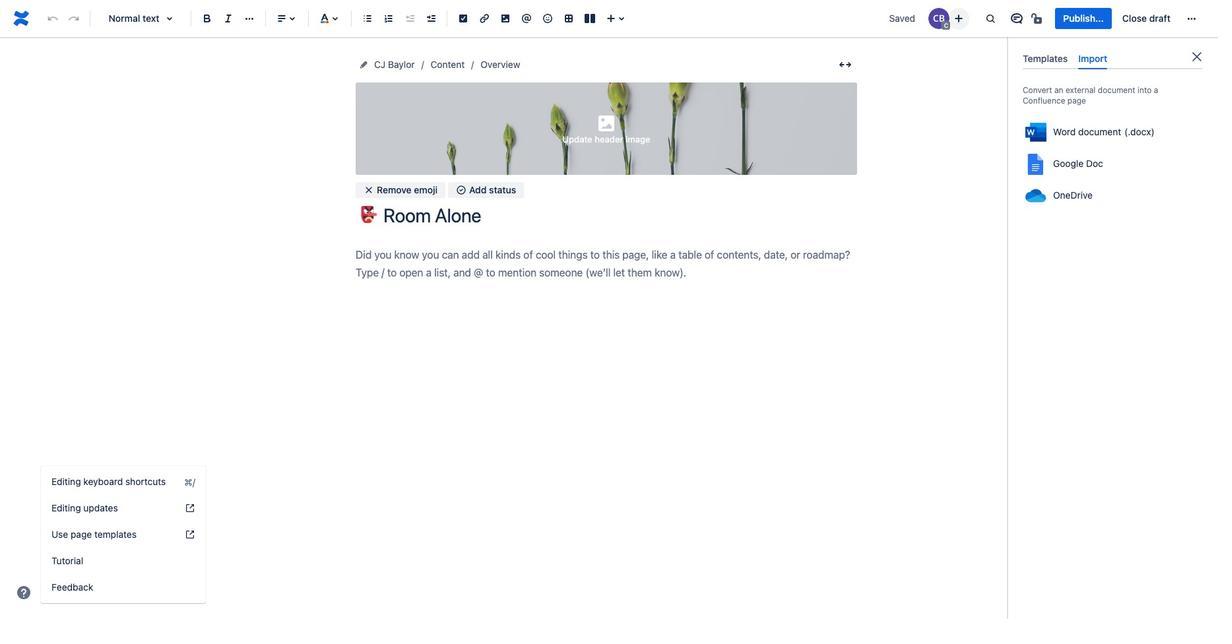 Task type: describe. For each thing, give the bounding box(es) containing it.
cj baylor link
[[374, 57, 415, 73]]

publish...
[[1063, 13, 1104, 24]]

add status button
[[448, 182, 524, 198]]

remove emoji image
[[364, 185, 374, 196]]

cj baylor image
[[929, 8, 950, 29]]

into
[[1138, 85, 1152, 95]]

outdent ⇧tab image
[[402, 11, 418, 26]]

Give this page a title text field
[[383, 205, 857, 226]]

link image
[[476, 11, 492, 26]]

emoji
[[414, 184, 438, 196]]

editing for editing keyboard shortcuts
[[51, 476, 81, 487]]

word
[[1053, 126, 1076, 138]]

normal text button
[[96, 4, 185, 33]]

tab list containing templates
[[1018, 48, 1208, 69]]

close templates and import image
[[1189, 49, 1205, 65]]

feedback
[[51, 581, 93, 593]]

feedback button
[[41, 574, 206, 601]]

:japanese_goblin: image
[[360, 206, 377, 223]]

help image inside use page templates link
[[185, 529, 195, 540]]

overview link
[[481, 57, 520, 73]]

use page templates
[[51, 529, 137, 540]]

publish... button
[[1056, 8, 1112, 29]]

update header image button
[[559, 112, 654, 145]]

undo ⌘z image
[[45, 11, 61, 26]]

saved
[[889, 13, 915, 24]]

import
[[1079, 53, 1108, 64]]

google doc
[[1053, 158, 1103, 169]]

onedrive
[[1053, 190, 1093, 201]]

update header image
[[563, 134, 650, 145]]

more image
[[1184, 11, 1200, 26]]

align left image
[[274, 11, 290, 26]]

google doc button
[[1020, 149, 1205, 180]]

image
[[626, 134, 650, 145]]

bullet list ⌘⇧8 image
[[360, 11, 376, 26]]

invite to edit image
[[951, 10, 967, 26]]

update
[[563, 134, 592, 145]]

templates
[[94, 529, 137, 540]]

close
[[1123, 13, 1147, 24]]

more formatting image
[[242, 11, 257, 26]]

help image
[[185, 503, 195, 513]]

1 vertical spatial help image
[[16, 585, 32, 601]]

emoji image
[[540, 11, 556, 26]]

comment icon image
[[1009, 11, 1025, 26]]

cj baylor
[[374, 59, 415, 70]]

action item image
[[455, 11, 471, 26]]

add
[[469, 184, 487, 196]]

shortcuts
[[125, 476, 166, 487]]

templates
[[1023, 53, 1068, 64]]



Task type: locate. For each thing, give the bounding box(es) containing it.
0 horizontal spatial page
[[71, 529, 92, 540]]

use
[[51, 529, 68, 540]]

⌘/
[[184, 476, 195, 487]]

tutorial button
[[41, 548, 206, 574]]

editing for editing updates
[[51, 502, 81, 513]]

close draft
[[1123, 13, 1171, 24]]

an
[[1055, 85, 1064, 95]]

overview
[[481, 59, 520, 70]]

tutorial
[[51, 555, 83, 566]]

baylor
[[388, 59, 415, 70]]

page
[[1068, 96, 1086, 106], [71, 529, 92, 540]]

onedrive button
[[1020, 180, 1205, 212]]

document inside 'convert an external document into a confluence page'
[[1098, 85, 1136, 95]]

editing inside the editing updates link
[[51, 502, 81, 513]]

content link
[[431, 57, 465, 73]]

google
[[1053, 158, 1084, 169]]

italic ⌘i image
[[220, 11, 236, 26]]

1 editing from the top
[[51, 476, 81, 487]]

1 vertical spatial document
[[1078, 126, 1121, 138]]

1 horizontal spatial page
[[1068, 96, 1086, 106]]

0 vertical spatial help image
[[185, 529, 195, 540]]

tab list
[[1018, 48, 1208, 69]]

add status
[[469, 184, 516, 196]]

find and replace image
[[983, 11, 999, 26]]

Main content area, start typing to enter text. text field
[[356, 246, 857, 282]]

numbered list ⌘⇧7 image
[[381, 11, 397, 26]]

help image down help image
[[185, 529, 195, 540]]

confluence
[[1023, 96, 1066, 106]]

doc
[[1086, 158, 1103, 169]]

close draft button
[[1115, 8, 1179, 29]]

confluence image
[[11, 8, 32, 29], [11, 8, 32, 29]]

bold ⌘b image
[[199, 11, 215, 26]]

external
[[1066, 85, 1096, 95]]

remove
[[377, 184, 412, 196]]

page inside 'convert an external document into a confluence page'
[[1068, 96, 1086, 106]]

help image left feedback
[[16, 585, 32, 601]]

updates
[[83, 502, 118, 513]]

:japanese_goblin: image
[[360, 206, 377, 223]]

layouts image
[[582, 11, 598, 26]]

content
[[431, 59, 465, 70]]

0 vertical spatial document
[[1098, 85, 1136, 95]]

a
[[1154, 85, 1158, 95]]

normal
[[109, 13, 140, 24]]

text
[[143, 13, 159, 24]]

editing up use
[[51, 502, 81, 513]]

1 horizontal spatial help image
[[185, 529, 195, 540]]

editing up the editing updates
[[51, 476, 81, 487]]

remove emoji button
[[356, 182, 445, 198]]

page right use
[[71, 529, 92, 540]]

keyboard
[[83, 476, 123, 487]]

editing keyboard shortcuts
[[51, 476, 166, 487]]

1 vertical spatial page
[[71, 529, 92, 540]]

header
[[595, 134, 623, 145]]

remove emoji
[[377, 184, 438, 196]]

normal text
[[109, 13, 159, 24]]

document
[[1098, 85, 1136, 95], [1078, 126, 1121, 138]]

editing
[[51, 476, 81, 487], [51, 502, 81, 513]]

convert
[[1023, 85, 1052, 95]]

no restrictions image
[[1030, 11, 1046, 26]]

indent tab image
[[423, 11, 439, 26]]

move this page image
[[358, 59, 369, 70]]

document up doc
[[1078, 126, 1121, 138]]

draft
[[1150, 13, 1171, 24]]

editing updates
[[51, 502, 118, 513]]

use page templates link
[[41, 521, 206, 548]]

table image
[[561, 11, 577, 26]]

help image
[[185, 529, 195, 540], [16, 585, 32, 601]]

make page full-width image
[[837, 57, 853, 73]]

editing updates link
[[41, 495, 206, 521]]

2 editing from the top
[[51, 502, 81, 513]]

cj
[[374, 59, 386, 70]]

0 horizontal spatial help image
[[16, 585, 32, 601]]

mention image
[[519, 11, 535, 26]]

document left into
[[1098, 85, 1136, 95]]

convert an external document into a confluence page
[[1023, 85, 1158, 106]]

add image, video, or file image
[[498, 11, 513, 26]]

word document (.docx)
[[1053, 126, 1155, 138]]

0 vertical spatial page
[[1068, 96, 1086, 106]]

redo ⌘⇧z image
[[66, 11, 82, 26]]

status
[[489, 184, 516, 196]]

page down external
[[1068, 96, 1086, 106]]

0 vertical spatial editing
[[51, 476, 81, 487]]

(.docx)
[[1125, 126, 1155, 138]]

1 vertical spatial editing
[[51, 502, 81, 513]]



Task type: vqa. For each thing, say whether or not it's contained in the screenshot.
the baylor
yes



